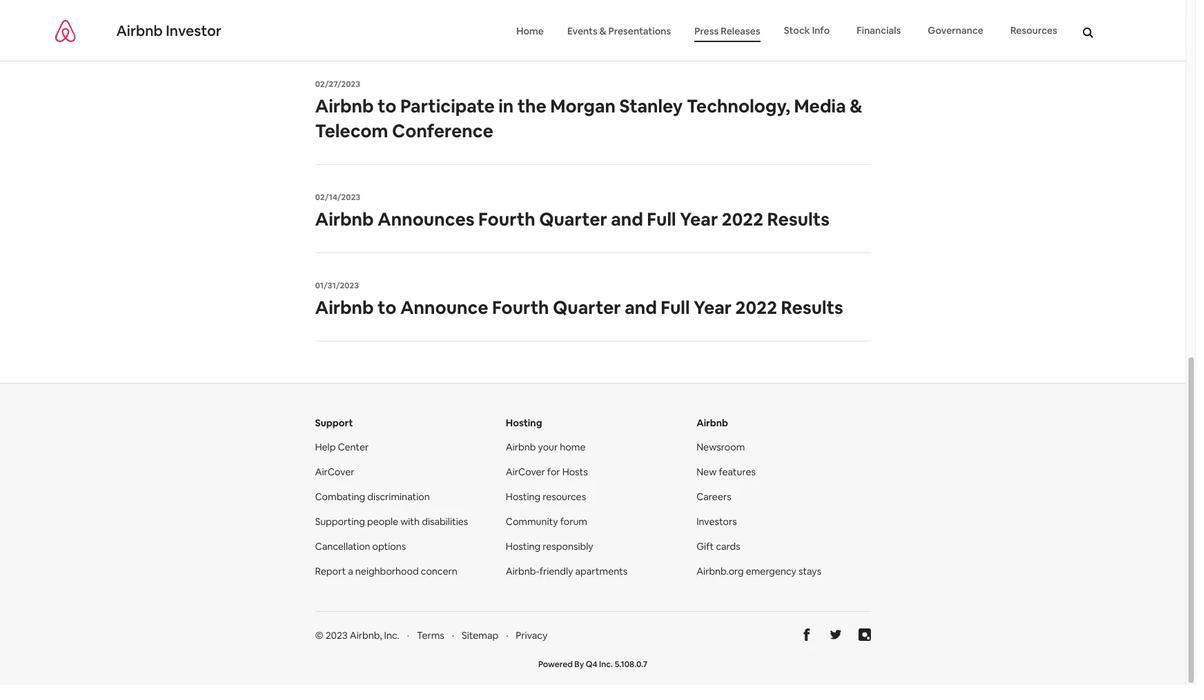 Task type: locate. For each thing, give the bounding box(es) containing it.
© 2023 airbnb, inc.
[[315, 630, 400, 642]]

airbnb to participate in the morgan stanley technology, media & telecom conference link
[[315, 94, 871, 144]]

participate
[[400, 94, 495, 118]]

hosting for hosting
[[506, 417, 542, 430]]

1 horizontal spatial inc.
[[599, 660, 613, 671]]

airbnb.org
[[697, 566, 744, 578]]

conference
[[392, 119, 493, 143]]

governance button
[[928, 19, 987, 44]]

3 to from the top
[[378, 296, 397, 320]]

2023 right events
[[606, 6, 647, 29]]

0 vertical spatial inc.
[[384, 630, 400, 642]]

1 vertical spatial quarter
[[539, 208, 607, 231]]

telecom
[[315, 119, 388, 143]]

· left terms
[[407, 630, 409, 642]]

airbnb down 02/14/2023 at the left top of page
[[315, 208, 374, 231]]

1 · from the left
[[407, 630, 409, 642]]

2023 right ©
[[326, 630, 348, 642]]

airbnb your home link
[[506, 441, 586, 454]]

to inside 02/27/2023 airbnb to participate in the morgan stanley technology, media & telecom conference
[[378, 94, 397, 118]]

0 vertical spatial &
[[600, 25, 607, 38]]

community forum link
[[506, 516, 587, 528]]

aircover up combating
[[315, 466, 355, 479]]

0 vertical spatial results
[[651, 6, 714, 29]]

report
[[315, 566, 346, 578]]

airbnb inside airbnb to announce first quarter 2023 results link
[[315, 6, 374, 29]]

0 horizontal spatial 2023
[[326, 630, 348, 642]]

airbnb announces fourth quarter and full year 2022 results link
[[315, 207, 871, 232]]

2 vertical spatial results
[[781, 296, 843, 320]]

· right terms link
[[452, 630, 454, 642]]

morgan
[[550, 94, 616, 118]]

airbnb down the 02/27/2023
[[315, 94, 374, 118]]

fourth inside 01/31/2023 airbnb to announce fourth quarter and full year 2022 results
[[492, 296, 549, 320]]

& right events
[[600, 25, 607, 38]]

gift cards link
[[697, 541, 741, 553]]

click to open search image
[[1083, 28, 1094, 39]]

2022
[[722, 208, 764, 231], [736, 296, 777, 320]]

full
[[647, 208, 676, 231], [661, 296, 690, 320]]

1 vertical spatial and
[[625, 296, 657, 320]]

1 vertical spatial &
[[850, 94, 863, 118]]

financials button
[[857, 19, 905, 44]]

& right the "media"
[[850, 94, 863, 118]]

1 to from the top
[[378, 6, 397, 29]]

stock info button
[[784, 19, 833, 44]]

0 vertical spatial 2023
[[606, 6, 647, 29]]

investor
[[166, 21, 222, 40]]

0 vertical spatial announce
[[400, 6, 488, 29]]

1 hosting from the top
[[506, 417, 542, 430]]

aircover for hosts link
[[506, 466, 588, 479]]

to inside 01/31/2023 airbnb to announce fourth quarter and full year 2022 results
[[378, 296, 397, 320]]

1 horizontal spatial aircover
[[506, 466, 545, 479]]

0 horizontal spatial aircover
[[315, 466, 355, 479]]

center
[[338, 441, 369, 454]]

1 vertical spatial 2023
[[326, 630, 348, 642]]

airbnb inside 02/14/2023 airbnb announces fourth quarter and full year 2022 results
[[315, 208, 374, 231]]

aircover
[[315, 466, 355, 479], [506, 466, 545, 479]]

airbnb.org emergency stays
[[697, 566, 822, 578]]

combating discrimination
[[315, 491, 430, 503]]

the
[[518, 94, 547, 118]]

1 horizontal spatial &
[[850, 94, 863, 118]]

2 to from the top
[[378, 94, 397, 118]]

airbnb-friendly apartments link
[[506, 566, 628, 578]]

0 vertical spatial hosting
[[506, 417, 542, 430]]

announce
[[400, 6, 488, 29], [400, 296, 488, 320]]

0 horizontal spatial ·
[[407, 630, 409, 642]]

airbnb up the 02/27/2023
[[315, 6, 374, 29]]

new features
[[697, 466, 756, 479]]

02/27/2023
[[315, 79, 360, 90]]

results
[[651, 6, 714, 29], [767, 208, 830, 231], [781, 296, 843, 320]]

and
[[611, 208, 643, 231], [625, 296, 657, 320]]

airbnb left investor
[[116, 21, 163, 40]]

help center link
[[315, 441, 369, 454]]

airbnb down 01/31/2023 in the top of the page
[[315, 296, 374, 320]]

2 vertical spatial quarter
[[553, 296, 621, 320]]

hosting up community
[[506, 491, 541, 503]]

a
[[348, 566, 353, 578]]

hosting responsibly
[[506, 541, 593, 553]]

airbnb left your at the left of the page
[[506, 441, 536, 454]]

0 vertical spatial and
[[611, 208, 643, 231]]

1 vertical spatial 2022
[[736, 296, 777, 320]]

careers
[[697, 491, 732, 503]]

supporting
[[315, 516, 365, 528]]

1 announce from the top
[[400, 6, 488, 29]]

to for announce
[[378, 296, 397, 320]]

hosting up airbnb-
[[506, 541, 541, 553]]

technology,
[[687, 94, 790, 118]]

with
[[401, 516, 420, 528]]

0 vertical spatial full
[[647, 208, 676, 231]]

2 hosting from the top
[[506, 491, 541, 503]]

0 vertical spatial to
[[378, 6, 397, 29]]

1 vertical spatial to
[[378, 94, 397, 118]]

1 horizontal spatial ·
[[452, 630, 454, 642]]

1 vertical spatial fourth
[[492, 296, 549, 320]]

quarter for fourth
[[539, 208, 607, 231]]

help center
[[315, 441, 369, 454]]

airbnb investor
[[116, 21, 222, 40]]

1 aircover from the left
[[315, 466, 355, 479]]

& inside menu
[[600, 25, 607, 38]]

hosting for hosting responsibly
[[506, 541, 541, 553]]

0 vertical spatial fourth
[[478, 208, 536, 231]]

01/31/2023 airbnb to announce fourth quarter and full year 2022 results
[[315, 280, 843, 320]]

press releases
[[695, 25, 761, 38]]

0 vertical spatial 2022
[[722, 208, 764, 231]]

02/14/2023
[[315, 192, 360, 203]]

1 vertical spatial announce
[[400, 296, 488, 320]]

navigate to instagram image
[[859, 629, 871, 642]]

3 hosting from the top
[[506, 541, 541, 553]]

gift cards
[[697, 541, 741, 553]]

1 vertical spatial inc.
[[599, 660, 613, 671]]

financials
[[857, 24, 901, 37]]

0 vertical spatial year
[[680, 208, 718, 231]]

year inside 02/14/2023 airbnb announces fourth quarter and full year 2022 results
[[680, 208, 718, 231]]

2 vertical spatial hosting
[[506, 541, 541, 553]]

0 horizontal spatial inc.
[[384, 630, 400, 642]]

inc. right airbnb,
[[384, 630, 400, 642]]

inc. right "q4"
[[599, 660, 613, 671]]

1 vertical spatial hosting
[[506, 491, 541, 503]]

cancellation options
[[315, 541, 406, 553]]

info
[[812, 24, 830, 37]]

emergency
[[746, 566, 797, 578]]

airbnb inside airbnb investor link
[[116, 21, 163, 40]]

year
[[680, 208, 718, 231], [694, 296, 732, 320]]

hosting
[[506, 417, 542, 430], [506, 491, 541, 503], [506, 541, 541, 553]]

2 announce from the top
[[400, 296, 488, 320]]

privacy
[[516, 630, 548, 642]]

inc.
[[384, 630, 400, 642], [599, 660, 613, 671]]

menu
[[505, 19, 1073, 44]]

to
[[378, 6, 397, 29], [378, 94, 397, 118], [378, 296, 397, 320]]

aircover link
[[315, 466, 355, 479]]

powered
[[538, 660, 573, 671]]

1 vertical spatial results
[[767, 208, 830, 231]]

results inside 02/14/2023 airbnb announces fourth quarter and full year 2022 results
[[767, 208, 830, 231]]

1 horizontal spatial 2023
[[606, 6, 647, 29]]

0 horizontal spatial &
[[600, 25, 607, 38]]

to for participate
[[378, 94, 397, 118]]

aircover for aircover for hosts
[[506, 466, 545, 479]]

and inside 01/31/2023 airbnb to announce fourth quarter and full year 2022 results
[[625, 296, 657, 320]]

2 aircover from the left
[[506, 466, 545, 479]]

2 horizontal spatial ·
[[506, 630, 508, 642]]

friendly
[[540, 566, 573, 578]]

cancellation options link
[[315, 541, 406, 553]]

1 vertical spatial year
[[694, 296, 732, 320]]

navigate to twitter image
[[830, 629, 842, 642]]

releases
[[721, 25, 761, 38]]

airbnb inside 02/27/2023 airbnb to participate in the morgan stanley technology, media & telecom conference
[[315, 94, 374, 118]]

quarter inside 01/31/2023 airbnb to announce fourth quarter and full year 2022 results
[[553, 296, 621, 320]]

hosting up "airbnb your home" link
[[506, 417, 542, 430]]

0 vertical spatial quarter
[[534, 6, 602, 29]]

·
[[407, 630, 409, 642], [452, 630, 454, 642], [506, 630, 508, 642]]

2 vertical spatial to
[[378, 296, 397, 320]]

fourth
[[478, 208, 536, 231], [492, 296, 549, 320]]

presentations
[[609, 25, 671, 38]]

1 vertical spatial full
[[661, 296, 690, 320]]

press releases link
[[695, 20, 761, 42]]

investors link
[[697, 516, 737, 528]]

5.108.0.7
[[615, 660, 648, 671]]

· left privacy
[[506, 630, 508, 642]]

by
[[575, 660, 584, 671]]

navigate to facebook image
[[801, 629, 813, 642]]

aircover left the for at bottom left
[[506, 466, 545, 479]]

quarter inside 02/14/2023 airbnb announces fourth quarter and full year 2022 results
[[539, 208, 607, 231]]

announce inside 01/31/2023 airbnb to announce fourth quarter and full year 2022 results
[[400, 296, 488, 320]]

2022 inside 01/31/2023 airbnb to announce fourth quarter and full year 2022 results
[[736, 296, 777, 320]]



Task type: vqa. For each thing, say whether or not it's contained in the screenshot.


Task type: describe. For each thing, give the bounding box(es) containing it.
inc. for q4
[[599, 660, 613, 671]]

options
[[373, 541, 406, 553]]

gift
[[697, 541, 714, 553]]

responsibly
[[543, 541, 593, 553]]

stock info
[[784, 24, 830, 37]]

fourth inside 02/14/2023 airbnb announces fourth quarter and full year 2022 results
[[478, 208, 536, 231]]

investors
[[697, 516, 737, 528]]

©
[[315, 630, 324, 642]]

airbnb to announce first quarter 2023 results
[[315, 6, 714, 29]]

resources button
[[1011, 19, 1061, 44]]

concern
[[421, 566, 458, 578]]

terms link
[[417, 630, 444, 642]]

combating
[[315, 491, 365, 503]]

and inside 02/14/2023 airbnb announces fourth quarter and full year 2022 results
[[611, 208, 643, 231]]

governance
[[928, 24, 984, 37]]

powered by q4 inc. 5.108.0.7
[[538, 660, 648, 671]]

supporting people with disabilities link
[[315, 516, 468, 528]]

community
[[506, 516, 558, 528]]

inc. for airbnb,
[[384, 630, 400, 642]]

airbnb,
[[350, 630, 382, 642]]

menu containing stock info
[[505, 19, 1073, 44]]

hosting responsibly link
[[506, 541, 593, 553]]

for
[[547, 466, 560, 479]]

in
[[499, 94, 514, 118]]

hosts
[[562, 466, 588, 479]]

airbnb up newsroom 'link'
[[697, 417, 728, 430]]

02/14/2023 airbnb announces fourth quarter and full year 2022 results
[[315, 192, 830, 231]]

2022 inside 02/14/2023 airbnb announces fourth quarter and full year 2022 results
[[722, 208, 764, 231]]

aircover for hosts
[[506, 466, 588, 479]]

01/31/2023
[[315, 280, 359, 292]]

resources
[[543, 491, 586, 503]]

privacy link
[[516, 630, 548, 642]]

discrimination
[[367, 491, 430, 503]]

airbnb-friendly apartments
[[506, 566, 628, 578]]

full inside 01/31/2023 airbnb to announce fourth quarter and full year 2022 results
[[661, 296, 690, 320]]

hosting for hosting resources
[[506, 491, 541, 503]]

newsroom
[[697, 441, 745, 454]]

cards
[[716, 541, 741, 553]]

events & presentations
[[567, 25, 671, 38]]

results inside 01/31/2023 airbnb to announce fourth quarter and full year 2022 results
[[781, 296, 843, 320]]

full inside 02/14/2023 airbnb announces fourth quarter and full year 2022 results
[[647, 208, 676, 231]]

& inside 02/27/2023 airbnb to participate in the morgan stanley technology, media & telecom conference
[[850, 94, 863, 118]]

first
[[492, 6, 530, 29]]

report a neighborhood concern
[[315, 566, 458, 578]]

sitemap link
[[462, 630, 499, 642]]

02/27/2023 airbnb to participate in the morgan stanley technology, media & telecom conference
[[315, 79, 863, 143]]

airbnb your home
[[506, 441, 586, 454]]

home link
[[517, 20, 544, 42]]

airbnb inside 01/31/2023 airbnb to announce fourth quarter and full year 2022 results
[[315, 296, 374, 320]]

events
[[567, 25, 598, 38]]

stanley
[[620, 94, 683, 118]]

new features link
[[697, 466, 756, 479]]

airbnb to announce fourth quarter and full year 2022 results link
[[315, 295, 871, 321]]

your
[[538, 441, 558, 454]]

airbnb.org emergency stays link
[[697, 566, 822, 578]]

careers link
[[697, 491, 732, 503]]

media
[[794, 94, 846, 118]]

aircover for aircover link
[[315, 466, 355, 479]]

stock
[[784, 24, 810, 37]]

3 · from the left
[[506, 630, 508, 642]]

neighborhood
[[355, 566, 419, 578]]

support
[[315, 417, 353, 430]]

newsroom link
[[697, 441, 745, 454]]

home
[[560, 441, 586, 454]]

q4
[[586, 660, 598, 671]]

2 · from the left
[[452, 630, 454, 642]]

announces
[[378, 208, 475, 231]]

features
[[719, 466, 756, 479]]

report a neighborhood concern link
[[315, 566, 458, 578]]

forum
[[560, 516, 587, 528]]

hosting resources
[[506, 491, 586, 503]]

year inside 01/31/2023 airbnb to announce fourth quarter and full year 2022 results
[[694, 296, 732, 320]]

community forum
[[506, 516, 587, 528]]

press
[[695, 25, 719, 38]]

sitemap
[[462, 630, 499, 642]]

hosting resources link
[[506, 491, 586, 503]]

terms
[[417, 630, 444, 642]]

home
[[517, 25, 544, 38]]

new
[[697, 466, 717, 479]]

stays
[[799, 566, 822, 578]]

airbnb to announce first quarter 2023 results link
[[315, 5, 871, 30]]

quarter for first
[[534, 6, 602, 29]]

events & presentations link
[[567, 20, 671, 42]]

cancellation
[[315, 541, 370, 553]]



